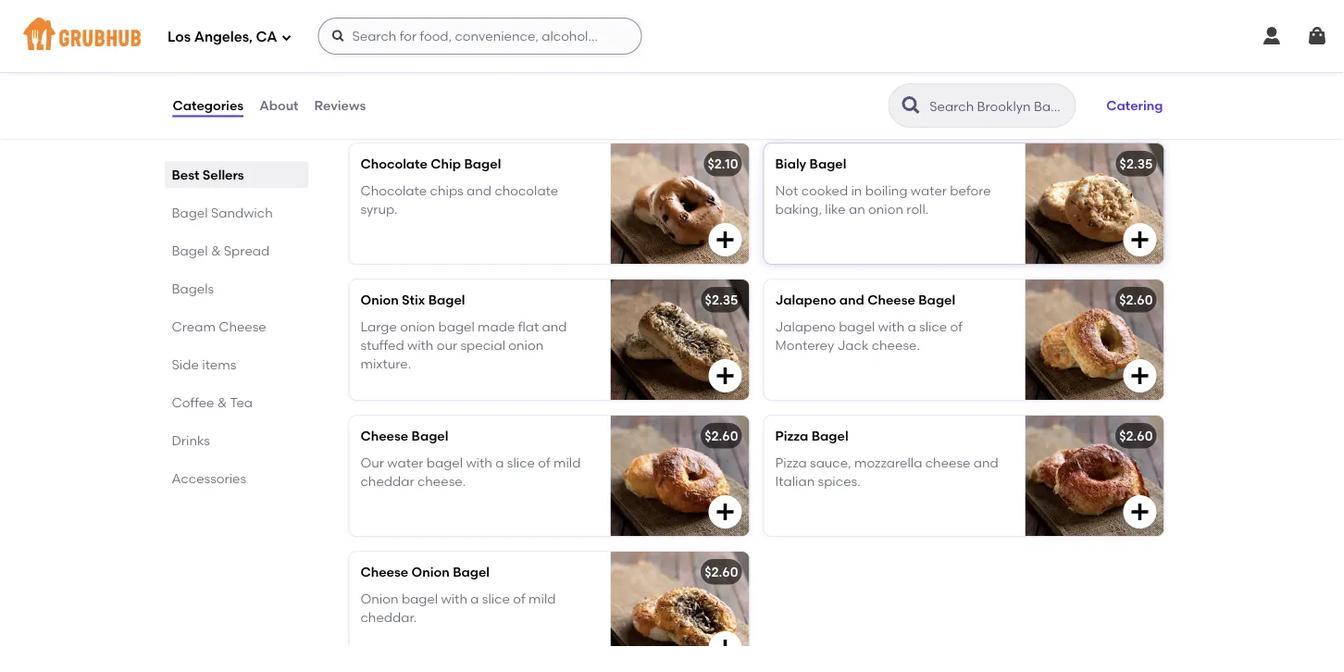 Task type: locate. For each thing, give the bounding box(es) containing it.
bagel sandwich
[[172, 205, 273, 220]]

2 vertical spatial onion
[[361, 591, 399, 606]]

main navigation navigation
[[0, 0, 1343, 72]]

svg image for cranberry apple bagel image
[[1129, 93, 1151, 115]]

blueberry for blueberry bagel
[[361, 20, 422, 36]]

categories
[[173, 98, 244, 113]]

water up 'roll.'
[[911, 182, 947, 198]]

1 vertical spatial onion
[[400, 319, 435, 334]]

onion down stix in the left of the page
[[400, 319, 435, 334]]

1 vertical spatial cheese.
[[418, 473, 466, 489]]

onion inside onion bagel with a slice of mild cheddar.
[[361, 591, 399, 606]]

a for bagel
[[471, 591, 479, 606]]

0 vertical spatial pizza
[[775, 428, 809, 444]]

Search for food, convenience, alcohol... search field
[[318, 18, 642, 55]]

1 horizontal spatial cheese.
[[872, 337, 920, 353]]

jalapeno for jalapeno and cheese bagel
[[775, 292, 836, 308]]

mild
[[554, 455, 581, 470], [529, 591, 556, 606]]

bagel down cheese onion bagel
[[402, 591, 438, 606]]

side
[[172, 356, 199, 372]]

0 horizontal spatial water
[[387, 455, 424, 470]]

0 vertical spatial water
[[911, 182, 947, 198]]

0 vertical spatial cheese.
[[872, 337, 920, 353]]

special
[[461, 337, 506, 353]]

a inside our water bagel with a slice of mild cheddar cheese.
[[496, 455, 504, 470]]

1 horizontal spatial a
[[496, 455, 504, 470]]

syrup.
[[361, 201, 398, 217]]

0 vertical spatial $2.35
[[1120, 156, 1153, 172]]

water
[[911, 182, 947, 198], [387, 455, 424, 470]]

a inside onion bagel with a slice of mild cheddar.
[[471, 591, 479, 606]]

cheese
[[868, 292, 916, 308], [219, 318, 266, 334], [361, 428, 409, 444], [361, 565, 409, 580]]

chocolate
[[361, 156, 428, 172], [361, 182, 427, 198]]

bagel & spread tab
[[172, 241, 301, 260]]

of inside onion bagel with a slice of mild cheddar.
[[513, 591, 526, 606]]

1 horizontal spatial $2.35
[[1120, 156, 1153, 172]]

search icon image
[[900, 94, 922, 117]]

&
[[211, 243, 221, 258], [217, 394, 227, 410]]

0 vertical spatial mild
[[554, 455, 581, 470]]

a inside jalapeno bagel with a slice of monterey jack cheese.
[[908, 319, 916, 334]]

cream
[[172, 318, 216, 334]]

svg image for onion bagel with a slice of mild cheddar.
[[714, 637, 737, 647]]

0 vertical spatial slice
[[919, 319, 947, 334]]

mild inside onion bagel with a slice of mild cheddar.
[[529, 591, 556, 606]]

pizza bagel image
[[1025, 416, 1164, 536]]

0 vertical spatial onion
[[868, 201, 904, 217]]

of
[[950, 319, 963, 334], [538, 455, 551, 470], [513, 591, 526, 606]]

baking,
[[775, 201, 822, 217]]

cheese. inside jalapeno bagel with a slice of monterey jack cheese.
[[872, 337, 920, 353]]

0 horizontal spatial a
[[471, 591, 479, 606]]

$2.10
[[708, 156, 738, 172]]

and inside chocolate chips and chocolate syrup.
[[467, 182, 492, 198]]

& for spread
[[211, 243, 221, 258]]

1 jalapeno from the top
[[775, 292, 836, 308]]

of inside our water bagel with a slice of mild cheddar cheese.
[[538, 455, 551, 470]]

spices.
[[818, 473, 861, 489]]

cream cheese
[[172, 318, 266, 334]]

1 horizontal spatial onion
[[509, 337, 544, 353]]

not cooked in boiling water before baking, like an onion roll.
[[775, 182, 991, 217]]

onion
[[868, 201, 904, 217], [400, 319, 435, 334], [509, 337, 544, 353]]

bagel up bagels
[[172, 243, 208, 258]]

in
[[851, 182, 862, 198]]

0 horizontal spatial of
[[513, 591, 526, 606]]

0 vertical spatial of
[[950, 319, 963, 334]]

cheese inside tab
[[219, 318, 266, 334]]

side items
[[172, 356, 236, 372]]

bagel sandwich tab
[[172, 203, 301, 222]]

1 vertical spatial blueberry
[[361, 46, 420, 62]]

$2.35 for not cooked in boiling water before baking, like an onion roll.
[[1120, 156, 1153, 172]]

0 vertical spatial &
[[211, 243, 221, 258]]

our
[[437, 337, 457, 353]]

1 vertical spatial jalapeno
[[775, 319, 836, 334]]

0 vertical spatial a
[[908, 319, 916, 334]]

made
[[478, 319, 515, 334]]

and right cheese
[[974, 455, 999, 470]]

onion up cheddar.
[[361, 591, 399, 606]]

slice
[[919, 319, 947, 334], [507, 455, 535, 470], [482, 591, 510, 606]]

1 vertical spatial &
[[217, 394, 227, 410]]

1 horizontal spatial water
[[911, 182, 947, 198]]

2 vertical spatial of
[[513, 591, 526, 606]]

2 horizontal spatial onion
[[868, 201, 904, 217]]

0 vertical spatial chocolate
[[361, 156, 428, 172]]

and inside large onion bagel made flat and stuffed with our special onion mixture.
[[542, 319, 567, 334]]

2 vertical spatial a
[[471, 591, 479, 606]]

1 vertical spatial onion
[[412, 565, 450, 580]]

bagel down "cheese bagel"
[[427, 455, 463, 470]]

svg image for pizza sauce, mozzarella cheese and italian spices.
[[1129, 501, 1151, 523]]

svg image
[[331, 29, 346, 44], [281, 32, 292, 43], [1129, 93, 1151, 115], [714, 229, 737, 251], [1129, 229, 1151, 251], [714, 365, 737, 387], [714, 501, 737, 523]]

jalapeno inside jalapeno bagel with a slice of monterey jack cheese.
[[775, 319, 836, 334]]

catering
[[1107, 98, 1163, 113]]

jalapeno
[[775, 292, 836, 308], [775, 319, 836, 334]]

onion up large
[[361, 292, 399, 308]]

a
[[908, 319, 916, 334], [496, 455, 504, 470], [471, 591, 479, 606]]

0 vertical spatial jalapeno
[[775, 292, 836, 308]]

2 chocolate from the top
[[361, 182, 427, 198]]

with inside our water bagel with a slice of mild cheddar cheese.
[[466, 455, 492, 470]]

water up cheddar
[[387, 455, 424, 470]]

bagel inside large onion bagel made flat and stuffed with our special onion mixture.
[[438, 319, 475, 334]]

svg image for onion stix bagel "image"
[[714, 365, 737, 387]]

bagel up flavored
[[425, 20, 462, 36]]

blueberry inside blueberry flavored and blueberry fruit.
[[361, 46, 420, 62]]

onion bagel with a slice of mild cheddar.
[[361, 591, 556, 625]]

cheese onion bagel image
[[611, 552, 749, 647]]

1 vertical spatial chocolate
[[361, 182, 427, 198]]

chocolate inside chocolate chips and chocolate syrup.
[[361, 182, 427, 198]]

0 vertical spatial onion
[[361, 292, 399, 308]]

onion
[[361, 292, 399, 308], [412, 565, 450, 580], [361, 591, 399, 606]]

2 blueberry from the top
[[361, 46, 420, 62]]

with inside large onion bagel made flat and stuffed with our special onion mixture.
[[407, 337, 434, 353]]

pizza sauce, mozzarella cheese and italian spices.
[[775, 455, 999, 489]]

coffee
[[172, 394, 214, 410]]

1 vertical spatial mild
[[529, 591, 556, 606]]

0 horizontal spatial cheese.
[[418, 473, 466, 489]]

1 vertical spatial of
[[538, 455, 551, 470]]

2 horizontal spatial a
[[908, 319, 916, 334]]

mozzarella
[[855, 455, 922, 470]]

jalapeno bagel with a slice of monterey jack cheese.
[[775, 319, 963, 353]]

bagel
[[425, 20, 462, 36], [464, 156, 501, 172], [810, 156, 847, 172], [172, 205, 208, 220], [172, 243, 208, 258], [428, 292, 465, 308], [919, 292, 956, 308], [412, 428, 449, 444], [812, 428, 849, 444], [453, 565, 490, 580]]

bagel
[[438, 319, 475, 334], [839, 319, 875, 334], [427, 455, 463, 470], [402, 591, 438, 606]]

svg image for jalapeno bagel with a slice of monterey jack cheese.
[[1129, 365, 1151, 387]]

bagel up jalapeno bagel with a slice of monterey jack cheese.
[[919, 292, 956, 308]]

and inside pizza sauce, mozzarella cheese and italian spices.
[[974, 455, 999, 470]]

cheese. inside our water bagel with a slice of mild cheddar cheese.
[[418, 473, 466, 489]]

1 vertical spatial $2.35
[[705, 292, 738, 308]]

bagel inside jalapeno bagel with a slice of monterey jack cheese.
[[839, 319, 875, 334]]

bagel up onion bagel with a slice of mild cheddar.
[[453, 565, 490, 580]]

bialy bagel
[[775, 156, 847, 172]]

slice inside onion bagel with a slice of mild cheddar.
[[482, 591, 510, 606]]

& left spread
[[211, 243, 221, 258]]

and right chips
[[467, 182, 492, 198]]

$2.60
[[1120, 292, 1153, 308], [705, 428, 738, 444], [1120, 428, 1153, 444], [705, 565, 738, 580]]

monterey
[[775, 337, 834, 353]]

blueberry flavored and blueberry fruit.
[[361, 46, 566, 81]]

boiling
[[865, 182, 908, 198]]

of inside jalapeno bagel with a slice of monterey jack cheese.
[[950, 319, 963, 334]]

$2.60 for onion bagel with a slice of mild cheddar.
[[705, 565, 738, 580]]

cheese bagel
[[361, 428, 449, 444]]

fruit.
[[361, 65, 389, 81]]

bagel down best
[[172, 205, 208, 220]]

1 vertical spatial pizza
[[775, 455, 807, 470]]

bagel up jack
[[839, 319, 875, 334]]

drinks tab
[[172, 431, 301, 450]]

2 vertical spatial slice
[[482, 591, 510, 606]]

svg image for chocolate chip bagel image
[[714, 229, 737, 251]]

and
[[478, 46, 503, 62], [955, 46, 980, 62], [467, 182, 492, 198], [840, 292, 865, 308], [542, 319, 567, 334], [974, 455, 999, 470]]

slice for cheese
[[919, 319, 947, 334]]

onion down boiling
[[868, 201, 904, 217]]

bagel up the "cooked"
[[810, 156, 847, 172]]

cheddar.
[[361, 610, 417, 625]]

ca
[[256, 29, 277, 45]]

1 blueberry from the top
[[361, 20, 422, 36]]

1 chocolate from the top
[[361, 156, 428, 172]]

accessories
[[172, 470, 246, 486]]

water inside our water bagel with a slice of mild cheddar cheese.
[[387, 455, 424, 470]]

pizza inside pizza sauce, mozzarella cheese and italian spices.
[[775, 455, 807, 470]]

2 horizontal spatial of
[[950, 319, 963, 334]]

pizza
[[775, 428, 809, 444], [775, 455, 807, 470]]

and right flat
[[542, 319, 567, 334]]

bagel up sauce,
[[812, 428, 849, 444]]

1 vertical spatial water
[[387, 455, 424, 470]]

onion up onion bagel with a slice of mild cheddar.
[[412, 565, 450, 580]]

accessories tab
[[172, 468, 301, 488]]

1 vertical spatial a
[[496, 455, 504, 470]]

categories button
[[172, 72, 245, 139]]

reviews
[[314, 98, 366, 113]]

onion stix bagel image
[[611, 280, 749, 400]]

slice inside jalapeno bagel with a slice of monterey jack cheese.
[[919, 319, 947, 334]]

$2.35
[[1120, 156, 1153, 172], [705, 292, 738, 308]]

bagel up "our"
[[438, 319, 475, 334]]

cooked
[[801, 182, 848, 198]]

flat
[[518, 319, 539, 334]]

chocolate chip bagel
[[361, 156, 501, 172]]

best sellers
[[172, 167, 244, 182]]

cheese. right jack
[[872, 337, 920, 353]]

svg image
[[1261, 25, 1283, 47], [1306, 25, 1329, 47], [1129, 365, 1151, 387], [1129, 501, 1151, 523], [714, 637, 737, 647]]

and right flavored
[[478, 46, 503, 62]]

a for cheese
[[908, 319, 916, 334]]

jalapeno for jalapeno bagel with a slice of monterey jack cheese.
[[775, 319, 836, 334]]

0 horizontal spatial $2.35
[[705, 292, 738, 308]]

onion down flat
[[509, 337, 544, 353]]

cheese. right cheddar
[[418, 473, 466, 489]]

best sellers tab
[[172, 165, 301, 184]]

2 pizza from the top
[[775, 455, 807, 470]]

1 horizontal spatial of
[[538, 455, 551, 470]]

$2.60 for our water bagel with a slice of mild cheddar cheese.
[[705, 428, 738, 444]]

cheese up side items "tab"
[[219, 318, 266, 334]]

2 jalapeno from the top
[[775, 319, 836, 334]]

& left tea on the left of page
[[217, 394, 227, 410]]

1 vertical spatial slice
[[507, 455, 535, 470]]

tea
[[230, 394, 253, 410]]

cheese.
[[872, 337, 920, 353], [418, 473, 466, 489]]

and right cranberries
[[955, 46, 980, 62]]

chocolate for chocolate chips and chocolate syrup.
[[361, 182, 427, 198]]

0 vertical spatial blueberry
[[361, 20, 422, 36]]

1 pizza from the top
[[775, 428, 809, 444]]

mixture.
[[361, 356, 411, 372]]



Task type: describe. For each thing, give the bounding box(es) containing it.
blueberry bagel
[[361, 20, 462, 36]]

cheese bagel image
[[611, 416, 749, 536]]

$2.60 for jalapeno bagel with a slice of monterey jack cheese.
[[1120, 292, 1153, 308]]

Search Brooklyn Bagel Bakery search field
[[928, 97, 1070, 115]]

angeles,
[[194, 29, 253, 45]]

made with dried cranberries and sliced apples. button
[[764, 8, 1164, 128]]

los angeles, ca
[[168, 29, 277, 45]]

chip
[[431, 156, 461, 172]]

onion stix bagel
[[361, 292, 465, 308]]

apples.
[[815, 65, 861, 81]]

bagels
[[172, 281, 214, 296]]

cheese onion bagel
[[361, 565, 490, 580]]

$2.60 for pizza sauce, mozzarella cheese and italian spices.
[[1120, 428, 1153, 444]]

jalapeno and cheese bagel
[[775, 292, 956, 308]]

best
[[172, 167, 199, 182]]

our
[[361, 455, 384, 470]]

bagel up our water bagel with a slice of mild cheddar cheese.
[[412, 428, 449, 444]]

sliced
[[775, 65, 812, 81]]

cheese up jalapeno bagel with a slice of monterey jack cheese.
[[868, 292, 916, 308]]

jalapeno and cheese bagel image
[[1025, 280, 1164, 400]]

$2.35 for large onion bagel made flat and stuffed with our special onion mixture.
[[705, 292, 738, 308]]

not
[[775, 182, 798, 198]]

cheese up cheddar.
[[361, 565, 409, 580]]

spread
[[224, 243, 270, 258]]

cheese up our
[[361, 428, 409, 444]]

2 vertical spatial onion
[[509, 337, 544, 353]]

pizza for pizza sauce, mozzarella cheese and italian spices.
[[775, 455, 807, 470]]

bagel inside onion bagel with a slice of mild cheddar.
[[402, 591, 438, 606]]

with inside made with dried cranberries and sliced apples.
[[815, 46, 841, 62]]

roll.
[[907, 201, 929, 217]]

made with dried cranberries and sliced apples.
[[775, 46, 980, 81]]

about button
[[258, 72, 300, 139]]

with inside jalapeno bagel with a slice of monterey jack cheese.
[[878, 319, 905, 334]]

drinks
[[172, 432, 210, 448]]

svg image for cheese bagel 'image'
[[714, 501, 737, 523]]

side items tab
[[172, 355, 301, 374]]

svg image for bialy bagel image
[[1129, 229, 1151, 251]]

before
[[950, 182, 991, 198]]

chocolate chip bagel image
[[611, 144, 749, 264]]

bagel inside our water bagel with a slice of mild cheddar cheese.
[[427, 455, 463, 470]]

like
[[825, 201, 846, 217]]

slice inside our water bagel with a slice of mild cheddar cheese.
[[507, 455, 535, 470]]

pizza bagel
[[775, 428, 849, 444]]

cream cheese tab
[[172, 317, 301, 336]]

and inside blueberry flavored and blueberry fruit.
[[478, 46, 503, 62]]

bagel right stix in the left of the page
[[428, 292, 465, 308]]

large onion bagel made flat and stuffed with our special onion mixture.
[[361, 319, 567, 372]]

blueberry
[[506, 46, 566, 62]]

onion inside the not cooked in boiling water before baking, like an onion roll.
[[868, 201, 904, 217]]

an
[[849, 201, 865, 217]]

los
[[168, 29, 191, 45]]

bagel & spread
[[172, 243, 270, 258]]

our water bagel with a slice of mild cheddar cheese.
[[361, 455, 581, 489]]

of for cheese onion bagel
[[513, 591, 526, 606]]

sellers
[[203, 167, 244, 182]]

reviews button
[[313, 72, 367, 139]]

& for tea
[[217, 394, 227, 410]]

0 horizontal spatial onion
[[400, 319, 435, 334]]

chocolate for chocolate chip bagel
[[361, 156, 428, 172]]

coffee & tea
[[172, 394, 253, 410]]

chips
[[430, 182, 464, 198]]

about
[[259, 98, 299, 113]]

stix
[[402, 292, 425, 308]]

pizza for pizza bagel
[[775, 428, 809, 444]]

jack
[[838, 337, 869, 353]]

italian
[[775, 473, 815, 489]]

cheese
[[926, 455, 971, 470]]

flavored
[[424, 46, 475, 62]]

chocolate
[[495, 182, 558, 198]]

sandwich
[[211, 205, 273, 220]]

chocolate chips and chocolate syrup.
[[361, 182, 558, 217]]

cranberry apple bagel image
[[1025, 8, 1164, 128]]

coffee & tea tab
[[172, 393, 301, 412]]

stuffed
[[361, 337, 404, 353]]

water inside the not cooked in boiling water before baking, like an onion roll.
[[911, 182, 947, 198]]

sauce,
[[810, 455, 851, 470]]

catering button
[[1098, 85, 1172, 126]]

cranberries
[[880, 46, 952, 62]]

with inside onion bagel with a slice of mild cheddar.
[[441, 591, 467, 606]]

made
[[775, 46, 812, 62]]

onion for stix
[[361, 292, 399, 308]]

large
[[361, 319, 397, 334]]

cheddar
[[361, 473, 414, 489]]

bialy
[[775, 156, 807, 172]]

bagels tab
[[172, 279, 301, 298]]

bialy bagel image
[[1025, 144, 1164, 264]]

items
[[202, 356, 236, 372]]

dried
[[844, 46, 877, 62]]

blueberry for blueberry flavored and blueberry fruit.
[[361, 46, 420, 62]]

and inside made with dried cranberries and sliced apples.
[[955, 46, 980, 62]]

onion for bagel
[[361, 591, 399, 606]]

and up jalapeno bagel with a slice of monterey jack cheese.
[[840, 292, 865, 308]]

bagel right chip
[[464, 156, 501, 172]]

slice for bagel
[[482, 591, 510, 606]]

of for jalapeno and cheese bagel
[[950, 319, 963, 334]]

blueberry bagel image
[[611, 8, 749, 128]]

mild inside our water bagel with a slice of mild cheddar cheese.
[[554, 455, 581, 470]]



Task type: vqa. For each thing, say whether or not it's contained in the screenshot.


